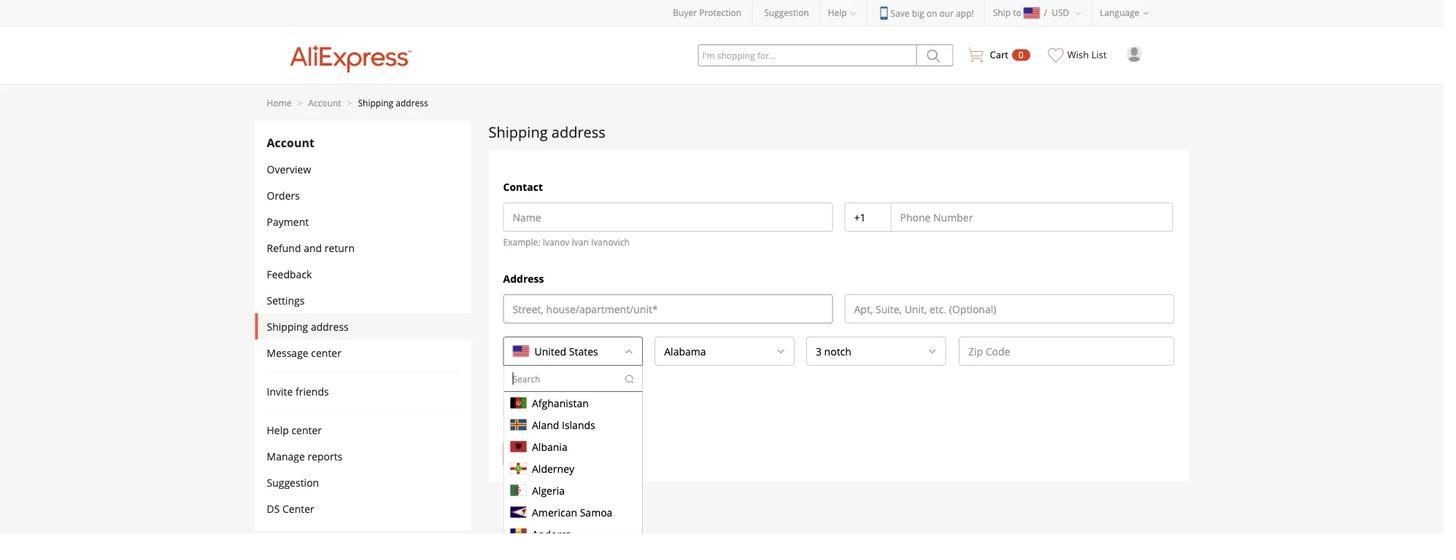 Task type: locate. For each thing, give the bounding box(es) containing it.
1 horizontal spatial help
[[828, 7, 847, 19]]

2 horizontal spatial address
[[552, 122, 606, 142]]

invite
[[267, 385, 293, 399]]

/ usd
[[1044, 7, 1069, 19]]

1 vertical spatial shipping
[[489, 122, 548, 142]]

suggestion
[[764, 7, 809, 19], [267, 476, 319, 490]]

wish
[[1067, 48, 1089, 61]]

refund
[[267, 241, 301, 255]]

arrow down image
[[625, 347, 634, 356], [928, 347, 937, 356]]

0 horizontal spatial address
[[311, 320, 349, 334]]

1 horizontal spatial >
[[347, 97, 352, 109]]

2 arrow down image from the left
[[928, 347, 937, 356]]

2 > from the left
[[347, 97, 352, 109]]

0 horizontal spatial >
[[297, 97, 302, 109]]

center
[[282, 502, 314, 516]]

app!
[[956, 7, 974, 19]]

save big on our app! link
[[879, 7, 974, 20]]

manage reports
[[267, 450, 343, 464]]

as
[[541, 404, 552, 418]]

home > account > shipping address
[[267, 97, 428, 109]]

1 vertical spatial help
[[267, 424, 289, 437]]

0 horizontal spatial suggestion
[[267, 476, 319, 490]]

invite friends
[[267, 385, 329, 399]]

list
[[1091, 48, 1107, 61]]

shipping
[[358, 97, 393, 109], [489, 122, 548, 142], [267, 320, 308, 334]]

ivanovich
[[591, 236, 630, 248]]

notch
[[824, 345, 852, 359]]

shipping address
[[489, 122, 606, 142], [267, 320, 349, 334]]

manage
[[267, 450, 305, 464]]

1 vertical spatial address
[[552, 122, 606, 142]]

1 arrow down image from the left
[[625, 347, 634, 356]]

0 horizontal spatial arrow down image
[[625, 347, 634, 356]]

0 vertical spatial address
[[396, 97, 428, 109]]

None submit
[[917, 45, 953, 66]]

help right suggestion 'link'
[[828, 7, 847, 19]]

shipping address up message center on the bottom
[[267, 320, 349, 334]]

save button
[[503, 441, 586, 468]]

center
[[311, 346, 341, 360], [291, 424, 322, 437]]

account
[[308, 97, 341, 109], [267, 135, 314, 151]]

our
[[940, 7, 954, 19]]

1 vertical spatial center
[[291, 424, 322, 437]]

help
[[828, 7, 847, 19], [267, 424, 289, 437]]

usd
[[1052, 7, 1069, 19]]

address
[[396, 97, 428, 109], [552, 122, 606, 142], [311, 320, 349, 334]]

center for message center
[[311, 346, 341, 360]]

shipping right account link
[[358, 97, 393, 109]]

save inside 'link'
[[891, 7, 910, 19]]

aland islands
[[532, 418, 595, 432]]

account right home
[[308, 97, 341, 109]]

cart
[[990, 48, 1008, 61]]

american samoa
[[532, 506, 612, 520]]

3
[[816, 345, 822, 359]]

0 horizontal spatial save
[[533, 448, 556, 461]]

orders
[[267, 189, 300, 203]]

ivanov
[[543, 236, 569, 248]]

ds center
[[267, 502, 314, 516]]

2 vertical spatial shipping
[[267, 320, 308, 334]]

0 vertical spatial shipping address
[[489, 122, 606, 142]]

0 vertical spatial help
[[828, 7, 847, 19]]

aland
[[532, 418, 559, 432]]

wish list link
[[1041, 26, 1115, 74]]

help up manage
[[267, 424, 289, 437]]

shipping up contact
[[489, 122, 548, 142]]

0 vertical spatial save
[[891, 7, 910, 19]]

home
[[267, 97, 292, 109]]

Name field
[[504, 204, 832, 231]]

reports
[[308, 450, 343, 464]]

contact
[[503, 180, 543, 194]]

0 vertical spatial shipping
[[358, 97, 393, 109]]

1 > from the left
[[297, 97, 302, 109]]

protection
[[699, 7, 742, 19]]

>
[[297, 97, 302, 109], [347, 97, 352, 109]]

0 vertical spatial center
[[311, 346, 341, 360]]

buyer protection
[[673, 7, 742, 19]]

save up alderney
[[533, 448, 556, 461]]

settings
[[267, 294, 305, 308]]

> right account link
[[347, 97, 352, 109]]

overview
[[267, 162, 311, 176]]

home link
[[267, 97, 292, 109]]

/
[[1044, 7, 1047, 19]]

to
[[1013, 7, 1021, 19]]

account link
[[308, 97, 341, 109]]

1 vertical spatial shipping address
[[267, 320, 349, 334]]

account up overview
[[267, 135, 314, 151]]

save left big on the right top of page
[[891, 7, 910, 19]]

algeria
[[532, 484, 564, 498]]

1 horizontal spatial save
[[891, 7, 910, 19]]

shipping address up contact
[[489, 122, 606, 142]]

0 vertical spatial account
[[308, 97, 341, 109]]

0 horizontal spatial help
[[267, 424, 289, 437]]

1 horizontal spatial suggestion
[[764, 7, 809, 19]]

save big on our app!
[[891, 7, 974, 19]]

1 horizontal spatial address
[[396, 97, 428, 109]]

set
[[524, 404, 539, 418]]

center right message at the bottom of the page
[[311, 346, 341, 360]]

wish list
[[1067, 48, 1107, 61]]

> right home
[[297, 97, 302, 109]]

1 vertical spatial save
[[533, 448, 556, 461]]

save
[[891, 7, 910, 19], [533, 448, 556, 461]]

1 horizontal spatial arrow down image
[[928, 347, 937, 356]]

friends
[[296, 385, 329, 399]]

save inside button
[[533, 448, 556, 461]]

shipping up message at the bottom of the page
[[267, 320, 308, 334]]

islands
[[562, 418, 595, 432]]

1 horizontal spatial shipping address
[[489, 122, 606, 142]]

suggestion up i'm shopping for... text box
[[764, 7, 809, 19]]

suggestion up ds center
[[267, 476, 319, 490]]

refund and return
[[267, 241, 355, 255]]

arrow down image
[[776, 347, 785, 356]]

ship to
[[993, 7, 1021, 19]]

0 vertical spatial suggestion
[[764, 7, 809, 19]]

united
[[535, 345, 566, 359]]

center up manage reports
[[291, 424, 322, 437]]



Task type: describe. For each thing, give the bounding box(es) containing it.
american
[[532, 506, 577, 520]]

alderney
[[532, 462, 574, 476]]

center for help center
[[291, 424, 322, 437]]

buyer
[[673, 7, 697, 19]]

language
[[1100, 7, 1140, 19]]

help center
[[267, 424, 322, 437]]

help for help center
[[267, 424, 289, 437]]

1 vertical spatial account
[[267, 135, 314, 151]]

afghanistan
[[532, 396, 588, 410]]

0
[[1019, 49, 1024, 61]]

message center
[[267, 346, 341, 360]]

3 notch
[[816, 345, 852, 359]]

Phone Number field
[[891, 204, 1172, 231]]

example: ivanov ivan ivanovich
[[503, 236, 630, 248]]

suggestion link
[[764, 7, 809, 19]]

and
[[304, 241, 322, 255]]

I'm shopping for... text field
[[698, 45, 917, 66]]

address
[[503, 272, 544, 286]]

payment
[[267, 215, 309, 229]]

shipping address link
[[358, 97, 428, 109]]

save for save
[[533, 448, 556, 461]]

return
[[325, 241, 355, 255]]

Search field
[[589, 338, 607, 366]]

ds
[[267, 502, 280, 516]]

Apt, Suite, Unit, etc. (Optional)
 field
[[845, 296, 1174, 323]]

big
[[912, 7, 924, 19]]

albania
[[532, 440, 567, 454]]

feedback
[[267, 267, 312, 281]]

default
[[554, 404, 588, 418]]

Zip Code field
[[960, 338, 1174, 366]]

language link
[[1093, 0, 1160, 26]]

1 vertical spatial suggestion
[[267, 476, 319, 490]]

example:
[[503, 236, 540, 248]]

alabama
[[664, 345, 706, 359]]

states
[[569, 345, 598, 359]]

set as default
[[524, 404, 588, 418]]

message
[[267, 346, 308, 360]]

on
[[927, 7, 937, 19]]

搜索 field
[[504, 367, 624, 392]]

ivan
[[572, 236, 589, 248]]

save for save big on our app!
[[891, 7, 910, 19]]

+1 field
[[845, 204, 891, 231]]

united states
[[535, 345, 598, 359]]

0 horizontal spatial shipping address
[[267, 320, 349, 334]]

2 horizontal spatial shipping
[[489, 122, 548, 142]]

ship
[[993, 7, 1011, 19]]

Street, house/apartment/unit* field
[[504, 296, 832, 323]]

1 horizontal spatial shipping
[[358, 97, 393, 109]]

2 vertical spatial address
[[311, 320, 349, 334]]

0 horizontal spatial shipping
[[267, 320, 308, 334]]

samoa
[[580, 506, 612, 520]]

buyer protection link
[[673, 7, 742, 19]]

help for help
[[828, 7, 847, 19]]



Task type: vqa. For each thing, say whether or not it's contained in the screenshot.
default
yes



